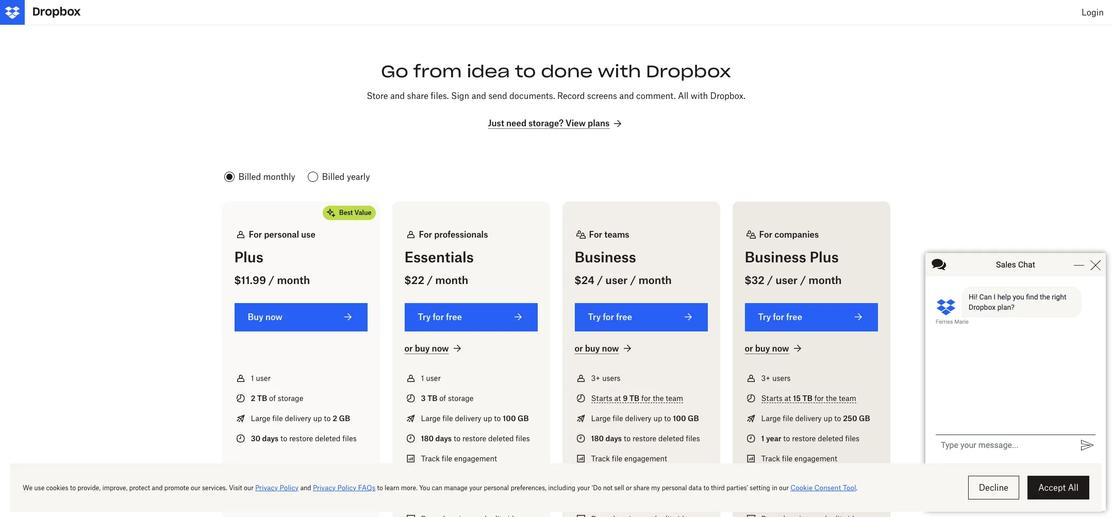 Task type: locate. For each thing, give the bounding box(es) containing it.
1 try for free button from the left
[[404, 303, 537, 331]]

3 pdf editing from the left
[[761, 494, 802, 503]]

free for business
[[616, 312, 632, 322]]

2 for from the left
[[419, 229, 432, 240]]

delivery down starts at 9 tb for the team
[[625, 414, 651, 423]]

1 horizontal spatial 100
[[673, 414, 686, 423]]

user
[[605, 274, 628, 286], [775, 274, 798, 286], [256, 374, 271, 382], [426, 374, 441, 382]]

or for business plus
[[745, 343, 753, 354]]

30 days to restore deleted files
[[251, 434, 357, 443]]

3 restore from the left
[[633, 434, 656, 443]]

try for free button for business
[[575, 303, 708, 331]]

1 storage from the left
[[278, 394, 303, 403]]

3 deleted from the left
[[658, 434, 684, 443]]

2 buy from the left
[[585, 343, 600, 354]]

2 try from the left
[[588, 312, 601, 322]]

2 engagement from the left
[[624, 454, 667, 463]]

delivery down 'starts at 15 tb for the team'
[[795, 414, 822, 423]]

1 vertical spatial with
[[691, 91, 708, 101]]

team
[[666, 394, 683, 403], [839, 394, 856, 403]]

1 user for 3
[[421, 374, 441, 382]]

value
[[354, 209, 371, 217]]

4 delivery from the left
[[795, 414, 822, 423]]

2 days from the left
[[435, 434, 452, 443]]

for up the essentials
[[419, 229, 432, 240]]

files for business
[[686, 434, 700, 443]]

with up the screens
[[598, 61, 641, 82]]

track for business plus
[[761, 454, 780, 463]]

at
[[614, 394, 621, 403], [784, 394, 791, 403]]

login
[[1082, 7, 1104, 18]]

2 horizontal spatial or buy now button
[[745, 343, 804, 355]]

documents.
[[509, 91, 555, 101]]

1 horizontal spatial or buy now button
[[575, 343, 633, 355]]

or buy now button for business plus
[[745, 343, 804, 355]]

1 horizontal spatial or
[[575, 343, 583, 354]]

4 up from the left
[[824, 414, 832, 423]]

0 horizontal spatial 100
[[503, 414, 516, 423]]

3+
[[591, 374, 600, 382], [761, 374, 770, 382]]

try down $32
[[758, 312, 771, 322]]

1 user up 2 tb of storage at the bottom left
[[251, 374, 271, 382]]

1 horizontal spatial days
[[435, 434, 452, 443]]

large file delivery up to 100 gb
[[421, 414, 529, 423], [591, 414, 699, 423]]

for down $32 / user / month
[[773, 312, 784, 322]]

1 users from the left
[[602, 374, 620, 382]]

None radio
[[222, 169, 297, 185]]

1 horizontal spatial 180
[[591, 434, 604, 443]]

1 horizontal spatial 180 days to restore deleted files
[[591, 434, 700, 443]]

buy for essentials
[[415, 343, 430, 354]]

1 horizontal spatial storage
[[448, 394, 474, 403]]

0 horizontal spatial or buy now button
[[404, 343, 463, 355]]

1 horizontal spatial or buy now
[[575, 343, 619, 354]]

1 horizontal spatial and
[[472, 91, 486, 101]]

record
[[557, 91, 585, 101]]

1 horizontal spatial pdf
[[591, 494, 606, 503]]

large file delivery up to 100 gb down 3 tb of storage
[[421, 414, 529, 423]]

0 horizontal spatial try for free
[[418, 312, 462, 322]]

try for essentials
[[418, 312, 431, 322]]

tb right 15
[[802, 394, 812, 403]]

2 3+ users from the left
[[761, 374, 791, 382]]

done
[[541, 61, 593, 82]]

large up "30"
[[251, 414, 270, 423]]

100
[[503, 414, 516, 423], [673, 414, 686, 423]]

1 try for free from the left
[[418, 312, 462, 322]]

pdf editing for essentials
[[421, 494, 461, 503]]

buy
[[415, 343, 430, 354], [585, 343, 600, 354], [755, 343, 770, 354]]

3 files from the left
[[686, 434, 700, 443]]

or buy now
[[404, 343, 449, 354], [575, 343, 619, 354], [745, 343, 789, 354]]

billed left the yearly
[[322, 172, 345, 182]]

2 horizontal spatial editing
[[778, 494, 802, 503]]

tb
[[257, 394, 267, 403], [427, 394, 437, 403], [629, 394, 639, 403], [802, 394, 812, 403]]

2 horizontal spatial or
[[745, 343, 753, 354]]

the for business
[[653, 394, 664, 403]]

for left teams
[[589, 229, 602, 240]]

/ for essentials
[[427, 274, 433, 286]]

editing for business plus
[[778, 494, 802, 503]]

0 horizontal spatial of
[[269, 394, 276, 403]]

3+ up starts at 9 tb for the team
[[591, 374, 600, 382]]

large up year
[[761, 414, 781, 423]]

track file engagement
[[421, 454, 497, 463], [591, 454, 667, 463], [761, 454, 837, 463]]

0 horizontal spatial 180 days to restore deleted files
[[421, 434, 530, 443]]

track
[[421, 454, 440, 463], [591, 454, 610, 463], [761, 454, 780, 463]]

1 horizontal spatial track
[[591, 454, 610, 463]]

2 free from the left
[[616, 312, 632, 322]]

pdf editing for business
[[591, 494, 632, 503]]

engagement for business plus
[[794, 454, 837, 463]]

0 horizontal spatial pdf editing
[[421, 494, 461, 503]]

1 files from the left
[[342, 434, 357, 443]]

2 horizontal spatial 1
[[761, 434, 764, 443]]

2 delivery from the left
[[455, 414, 481, 423]]

2 pdf editing from the left
[[591, 494, 632, 503]]

3 editing from the left
[[778, 494, 802, 503]]

2 large from the left
[[421, 414, 441, 423]]

for
[[249, 229, 262, 240], [419, 229, 432, 240], [589, 229, 602, 240], [759, 229, 772, 240]]

0 horizontal spatial pdf
[[421, 494, 436, 503]]

2 horizontal spatial track
[[761, 454, 780, 463]]

1 horizontal spatial 2
[[333, 414, 337, 423]]

1 billed from the left
[[238, 172, 261, 182]]

or for essentials
[[404, 343, 413, 354]]

2 1 user from the left
[[421, 374, 441, 382]]

storage
[[278, 394, 303, 403], [448, 394, 474, 403]]

2 horizontal spatial or buy now
[[745, 343, 789, 354]]

0 horizontal spatial 1 user
[[251, 374, 271, 382]]

restore down "large file delivery up to 2 gb"
[[289, 434, 313, 443]]

0 horizontal spatial buy
[[415, 343, 430, 354]]

all
[[678, 91, 689, 101]]

large file delivery up to 100 gb down starts at 9 tb for the team
[[591, 414, 699, 423]]

1 horizontal spatial track file engagement
[[591, 454, 667, 463]]

3 try from the left
[[758, 312, 771, 322]]

user up 3 tb of storage
[[426, 374, 441, 382]]

5 / from the left
[[767, 274, 773, 286]]

for
[[433, 312, 444, 322], [603, 312, 614, 322], [773, 312, 784, 322], [641, 394, 651, 403], [814, 394, 824, 403]]

2 horizontal spatial pdf editing
[[761, 494, 802, 503]]

restore for business
[[633, 434, 656, 443]]

free for business plus
[[786, 312, 802, 322]]

1 horizontal spatial free
[[616, 312, 632, 322]]

180
[[421, 434, 434, 443], [591, 434, 604, 443]]

1 the from the left
[[653, 394, 664, 403]]

4 tb from the left
[[802, 394, 812, 403]]

1 user up 3 on the bottom left
[[421, 374, 441, 382]]

business down for teams
[[575, 249, 636, 266]]

$24
[[575, 274, 595, 286]]

30
[[251, 434, 260, 443]]

3 try for free button from the left
[[745, 303, 878, 331]]

or buy now button
[[404, 343, 463, 355], [575, 343, 633, 355], [745, 343, 804, 355]]

pdf
[[421, 494, 436, 503], [591, 494, 606, 503], [761, 494, 776, 503]]

1 horizontal spatial team
[[839, 394, 856, 403]]

1 and from the left
[[390, 91, 405, 101]]

try for free down $24 / user / month
[[588, 312, 632, 322]]

try for business plus
[[758, 312, 771, 322]]

2 up "30"
[[251, 394, 255, 403]]

restore for essentials
[[462, 434, 486, 443]]

free down $24 / user / month
[[616, 312, 632, 322]]

1 horizontal spatial try for free button
[[575, 303, 708, 331]]

for left companies
[[759, 229, 772, 240]]

to
[[515, 61, 536, 82], [324, 414, 331, 423], [494, 414, 501, 423], [664, 414, 671, 423], [834, 414, 841, 423], [280, 434, 287, 443], [454, 434, 460, 443], [624, 434, 631, 443], [783, 434, 790, 443]]

login link
[[1073, 0, 1112, 25]]

0 horizontal spatial track file engagement
[[421, 454, 497, 463]]

restore down 3 tb of storage
[[462, 434, 486, 443]]

1 track file engagement from the left
[[421, 454, 497, 463]]

users
[[602, 374, 620, 382], [772, 374, 791, 382]]

4 files from the left
[[845, 434, 859, 443]]

1 1 user from the left
[[251, 374, 271, 382]]

1 horizontal spatial 1
[[421, 374, 424, 382]]

0 horizontal spatial at
[[614, 394, 621, 403]]

1 for from the left
[[249, 229, 262, 240]]

1 horizontal spatial at
[[784, 394, 791, 403]]

with
[[598, 61, 641, 82], [691, 91, 708, 101]]

plus up $11.99
[[234, 249, 263, 266]]

1 at from the left
[[614, 394, 621, 403]]

1 3+ from the left
[[591, 374, 600, 382]]

storage up "large file delivery up to 2 gb"
[[278, 394, 303, 403]]

180 days to restore deleted files down 3 tb of storage
[[421, 434, 530, 443]]

users up 'starts at 15 tb for the team'
[[772, 374, 791, 382]]

business down the for companies
[[745, 249, 806, 266]]

4 restore from the left
[[792, 434, 816, 443]]

delivery for business plus
[[795, 414, 822, 423]]

0 horizontal spatial editing
[[438, 494, 461, 503]]

1 horizontal spatial 3+
[[761, 374, 770, 382]]

for right 9
[[641, 394, 651, 403]]

for for business plus
[[773, 312, 784, 322]]

and left share
[[390, 91, 405, 101]]

1 horizontal spatial starts
[[761, 394, 782, 403]]

1 horizontal spatial editing
[[608, 494, 632, 503]]

0 vertical spatial with
[[598, 61, 641, 82]]

$11.99 / month
[[234, 274, 310, 286]]

0 horizontal spatial or
[[404, 343, 413, 354]]

billed left 'monthly'
[[238, 172, 261, 182]]

tb up "30"
[[257, 394, 267, 403]]

1 / from the left
[[269, 274, 274, 286]]

3 track from the left
[[761, 454, 780, 463]]

1 up 2 tb of storage at the bottom left
[[251, 374, 254, 382]]

0 horizontal spatial and
[[390, 91, 405, 101]]

2 180 days to restore deleted files from the left
[[591, 434, 700, 443]]

180 days to restore deleted files down starts at 9 tb for the team
[[591, 434, 700, 443]]

plans
[[588, 118, 610, 129]]

up for business
[[653, 414, 662, 423]]

2 track file engagement from the left
[[591, 454, 667, 463]]

essentials
[[404, 249, 474, 266]]

monthly
[[263, 172, 295, 182]]

files for business plus
[[845, 434, 859, 443]]

2 storage from the left
[[448, 394, 474, 403]]

days right "30"
[[262, 434, 278, 443]]

1 or buy now button from the left
[[404, 343, 463, 355]]

1 user for 2
[[251, 374, 271, 382]]

1 horizontal spatial large file delivery up to 100 gb
[[591, 414, 699, 423]]

business
[[575, 249, 636, 266], [745, 249, 806, 266]]

need
[[506, 118, 526, 129]]

1 horizontal spatial try for free
[[588, 312, 632, 322]]

1 pdf from the left
[[421, 494, 436, 503]]

idea
[[467, 61, 510, 82]]

editing for business
[[608, 494, 632, 503]]

editing
[[438, 494, 461, 503], [608, 494, 632, 503], [778, 494, 802, 503]]

3 and from the left
[[619, 91, 634, 101]]

professionals
[[434, 229, 488, 240]]

for for essentials
[[419, 229, 432, 240]]

3 buy from the left
[[755, 343, 770, 354]]

0 horizontal spatial starts
[[591, 394, 612, 403]]

3 up from the left
[[653, 414, 662, 423]]

0 horizontal spatial billed
[[238, 172, 261, 182]]

large for essentials
[[421, 414, 441, 423]]

0 horizontal spatial engagement
[[454, 454, 497, 463]]

1 large file delivery up to 100 gb from the left
[[421, 414, 529, 423]]

try down "$24"
[[588, 312, 601, 322]]

for down $22 / month
[[433, 312, 444, 322]]

large down 3 on the bottom left
[[421, 414, 441, 423]]

1 horizontal spatial of
[[439, 394, 446, 403]]

2 horizontal spatial try
[[758, 312, 771, 322]]

0 horizontal spatial business
[[575, 249, 636, 266]]

pdf editing
[[421, 494, 461, 503], [591, 494, 632, 503], [761, 494, 802, 503]]

1 month from the left
[[277, 274, 310, 286]]

try for free button down $22 / month
[[404, 303, 537, 331]]

/ for plus
[[269, 274, 274, 286]]

4 deleted from the left
[[818, 434, 843, 443]]

try for free
[[418, 312, 462, 322], [588, 312, 632, 322], [758, 312, 802, 322]]

3 large from the left
[[591, 414, 611, 423]]

files
[[342, 434, 357, 443], [516, 434, 530, 443], [686, 434, 700, 443], [845, 434, 859, 443]]

0 horizontal spatial 180
[[421, 434, 434, 443]]

1 horizontal spatial business
[[745, 249, 806, 266]]

team for business plus
[[839, 394, 856, 403]]

0 horizontal spatial 3+
[[591, 374, 600, 382]]

1 team from the left
[[666, 394, 683, 403]]

1 free from the left
[[446, 312, 462, 322]]

starts left 15
[[761, 394, 782, 403]]

tb right 3 on the bottom left
[[427, 394, 437, 403]]

$11.99
[[234, 274, 266, 286]]

3 delivery from the left
[[625, 414, 651, 423]]

4 large from the left
[[761, 414, 781, 423]]

from
[[413, 61, 462, 82]]

try for free button down $32 / user / month
[[745, 303, 878, 331]]

1 or buy now from the left
[[404, 343, 449, 354]]

1 or from the left
[[404, 343, 413, 354]]

$22
[[404, 274, 424, 286]]

engagement for business
[[624, 454, 667, 463]]

days down 3 tb of storage
[[435, 434, 452, 443]]

1 for 3 tb
[[421, 374, 424, 382]]

starts left 9
[[591, 394, 612, 403]]

1 of from the left
[[269, 394, 276, 403]]

delivery
[[285, 414, 311, 423], [455, 414, 481, 423], [625, 414, 651, 423], [795, 414, 822, 423]]

just need storage? view plans link
[[488, 118, 624, 130]]

the right 9
[[653, 394, 664, 403]]

3+ users up starts at 9 tb for the team
[[591, 374, 620, 382]]

storage right 3 on the bottom left
[[448, 394, 474, 403]]

3 try for free from the left
[[758, 312, 802, 322]]

1 horizontal spatial plus
[[810, 249, 839, 266]]

2 horizontal spatial and
[[619, 91, 634, 101]]

1 engagement from the left
[[454, 454, 497, 463]]

delivery down 3 tb of storage
[[455, 414, 481, 423]]

the up the large file delivery up to 250 gb
[[826, 394, 837, 403]]

of right 3 on the bottom left
[[439, 394, 446, 403]]

180 for business
[[591, 434, 604, 443]]

billed
[[238, 172, 261, 182], [322, 172, 345, 182]]

1 pdf editing from the left
[[421, 494, 461, 503]]

1 business from the left
[[575, 249, 636, 266]]

large down starts at 9 tb for the team
[[591, 414, 611, 423]]

1 horizontal spatial 1 user
[[421, 374, 441, 382]]

team up 250
[[839, 394, 856, 403]]

billed yearly
[[322, 172, 370, 182]]

1 horizontal spatial billed
[[322, 172, 345, 182]]

2 180 from the left
[[591, 434, 604, 443]]

2 horizontal spatial pdf
[[761, 494, 776, 503]]

users up starts at 9 tb for the team
[[602, 374, 620, 382]]

for for business plus
[[759, 229, 772, 240]]

try down the $22
[[418, 312, 431, 322]]

billed monthly
[[238, 172, 295, 182]]

days down starts at 9 tb for the team
[[606, 434, 622, 443]]

restore down the large file delivery up to 250 gb
[[792, 434, 816, 443]]

2 try for free button from the left
[[575, 303, 708, 331]]

restore down starts at 9 tb for the team
[[633, 434, 656, 443]]

1 horizontal spatial try
[[588, 312, 601, 322]]

1 user
[[251, 374, 271, 382], [421, 374, 441, 382]]

tb right 9
[[629, 394, 639, 403]]

try for free for business plus
[[758, 312, 802, 322]]

storage for 2 tb of storage
[[278, 394, 303, 403]]

2 try for free from the left
[[588, 312, 632, 322]]

free for essentials
[[446, 312, 462, 322]]

0 horizontal spatial large file delivery up to 100 gb
[[421, 414, 529, 423]]

0 horizontal spatial track
[[421, 454, 440, 463]]

0 horizontal spatial try
[[418, 312, 431, 322]]

try for free button
[[404, 303, 537, 331], [575, 303, 708, 331], [745, 303, 878, 331]]

2 business from the left
[[745, 249, 806, 266]]

days for business
[[606, 434, 622, 443]]

and right the screens
[[619, 91, 634, 101]]

1 horizontal spatial buy
[[585, 343, 600, 354]]

None radio
[[306, 169, 372, 185]]

free down $22 / month
[[446, 312, 462, 322]]

2 large file delivery up to 100 gb from the left
[[591, 414, 699, 423]]

0 horizontal spatial team
[[666, 394, 683, 403]]

2 100 from the left
[[673, 414, 686, 423]]

3 track file engagement from the left
[[761, 454, 837, 463]]

2 of from the left
[[439, 394, 446, 403]]

0 horizontal spatial or buy now
[[404, 343, 449, 354]]

2 horizontal spatial days
[[606, 434, 622, 443]]

yearly
[[347, 172, 370, 182]]

team right 9
[[666, 394, 683, 403]]

free down $32 / user / month
[[786, 312, 802, 322]]

now
[[265, 312, 282, 322], [432, 343, 449, 354], [602, 343, 619, 354], [772, 343, 789, 354]]

or buy now for business
[[575, 343, 619, 354]]

0 horizontal spatial 3+ users
[[591, 374, 620, 382]]

pdf for business
[[591, 494, 606, 503]]

2 pdf from the left
[[591, 494, 606, 503]]

0 vertical spatial 2
[[251, 394, 255, 403]]

1 horizontal spatial engagement
[[624, 454, 667, 463]]

2 horizontal spatial free
[[786, 312, 802, 322]]

2 and from the left
[[472, 91, 486, 101]]

plus
[[234, 249, 263, 266], [810, 249, 839, 266]]

3+ up 'starts at 15 tb for the team'
[[761, 374, 770, 382]]

unlimited
[[761, 474, 795, 483]]

2 up "30 days to restore deleted files"
[[333, 414, 337, 423]]

1 horizontal spatial users
[[772, 374, 791, 382]]

0 horizontal spatial storage
[[278, 394, 303, 403]]

plus down companies
[[810, 249, 839, 266]]

0 horizontal spatial free
[[446, 312, 462, 322]]

free
[[446, 312, 462, 322], [616, 312, 632, 322], [786, 312, 802, 322]]

2 gb from the left
[[518, 414, 529, 423]]

buy now
[[248, 312, 282, 322]]

2 editing from the left
[[608, 494, 632, 503]]

2 starts from the left
[[761, 394, 782, 403]]

large file delivery up to 100 gb for essentials
[[421, 414, 529, 423]]

delivery up "30 days to restore deleted files"
[[285, 414, 311, 423]]

1 horizontal spatial pdf editing
[[591, 494, 632, 503]]

for left personal
[[249, 229, 262, 240]]

0 horizontal spatial users
[[602, 374, 620, 382]]

2 horizontal spatial track file engagement
[[761, 454, 837, 463]]

3+ users
[[591, 374, 620, 382], [761, 374, 791, 382]]

0 horizontal spatial plus
[[234, 249, 263, 266]]

3 / from the left
[[597, 274, 603, 286]]

starts for business
[[591, 394, 612, 403]]

starts for business plus
[[761, 394, 782, 403]]

user up 2 tb of storage at the bottom left
[[256, 374, 271, 382]]

try for free button down $24 / user / month
[[575, 303, 708, 331]]

restore for business plus
[[792, 434, 816, 443]]

try for free down $32 / user / month
[[758, 312, 802, 322]]

180 days to restore deleted files for business
[[591, 434, 700, 443]]

at left 9
[[614, 394, 621, 403]]

3+ users up 'starts at 15 tb for the team'
[[761, 374, 791, 382]]

/ for business
[[597, 274, 603, 286]]

0 horizontal spatial days
[[262, 434, 278, 443]]

$22 / month
[[404, 274, 468, 286]]

1 left year
[[761, 434, 764, 443]]

3 days from the left
[[606, 434, 622, 443]]

2 horizontal spatial buy
[[755, 343, 770, 354]]

file
[[272, 414, 283, 423], [442, 414, 453, 423], [613, 414, 623, 423], [783, 414, 793, 423], [442, 454, 452, 463], [612, 454, 622, 463], [782, 454, 793, 463]]

user right "$24"
[[605, 274, 628, 286]]

2 track from the left
[[591, 454, 610, 463]]

0 horizontal spatial 1
[[251, 374, 254, 382]]

at left 15
[[784, 394, 791, 403]]

4 gb from the left
[[859, 414, 870, 423]]

or
[[404, 343, 413, 354], [575, 343, 583, 354], [745, 343, 753, 354]]

for down $24 / user / month
[[603, 312, 614, 322]]

1 try from the left
[[418, 312, 431, 322]]

pdf for business plus
[[761, 494, 776, 503]]

1 up 3 on the bottom left
[[421, 374, 424, 382]]

2 or buy now from the left
[[575, 343, 619, 354]]

up
[[313, 414, 322, 423], [483, 414, 492, 423], [653, 414, 662, 423], [824, 414, 832, 423]]

with right all
[[691, 91, 708, 101]]

or for business
[[575, 343, 583, 354]]

of up "large file delivery up to 2 gb"
[[269, 394, 276, 403]]

the
[[653, 394, 664, 403], [826, 394, 837, 403]]

2 horizontal spatial engagement
[[794, 454, 837, 463]]

billed for billed yearly
[[322, 172, 345, 182]]

2 horizontal spatial try for free button
[[745, 303, 878, 331]]

2 3+ from the left
[[761, 374, 770, 382]]

2 or from the left
[[575, 343, 583, 354]]

sign
[[451, 91, 469, 101]]

1 buy from the left
[[415, 343, 430, 354]]

try for free button for business plus
[[745, 303, 878, 331]]

0 horizontal spatial the
[[653, 394, 664, 403]]

3 for from the left
[[589, 229, 602, 240]]

2 / from the left
[[427, 274, 433, 286]]

2 billed from the left
[[322, 172, 345, 182]]

1 horizontal spatial 3+ users
[[761, 374, 791, 382]]

1 horizontal spatial the
[[826, 394, 837, 403]]

and right sign
[[472, 91, 486, 101]]

0 horizontal spatial try for free button
[[404, 303, 537, 331]]

buy for business
[[585, 343, 600, 354]]

large
[[251, 414, 270, 423], [421, 414, 441, 423], [591, 414, 611, 423], [761, 414, 781, 423]]

try for free down $22 / month
[[418, 312, 462, 322]]

3+ for business plus
[[761, 374, 770, 382]]

2 horizontal spatial try for free
[[758, 312, 802, 322]]

1 3+ users from the left
[[591, 374, 620, 382]]



Task type: vqa. For each thing, say whether or not it's contained in the screenshot.
PDF associated with Business Plus
yes



Task type: describe. For each thing, give the bounding box(es) containing it.
deleted for business
[[658, 434, 684, 443]]

share
[[407, 91, 428, 101]]

dropbox.
[[710, 91, 745, 101]]

billed for billed monthly
[[238, 172, 261, 182]]

gb for business plus
[[859, 414, 870, 423]]

files.
[[431, 91, 449, 101]]

6 / from the left
[[800, 274, 806, 286]]

pdf editing for business plus
[[761, 494, 802, 503]]

4 month from the left
[[809, 274, 842, 286]]

100 for essentials
[[503, 414, 516, 423]]

1 days from the left
[[262, 434, 278, 443]]

store and share files. sign and send documents. record screens and comment. all with dropbox.
[[367, 91, 745, 101]]

2 plus from the left
[[810, 249, 839, 266]]

go
[[381, 61, 408, 82]]

large for business
[[591, 414, 611, 423]]

comment.
[[636, 91, 676, 101]]

1 deleted from the left
[[315, 434, 340, 443]]

best
[[339, 209, 353, 217]]

user down the business plus on the right of the page
[[775, 274, 798, 286]]

100 for business
[[673, 414, 686, 423]]

screens
[[587, 91, 617, 101]]

delivery for business
[[625, 414, 651, 423]]

for for business
[[589, 229, 602, 240]]

15
[[793, 394, 801, 403]]

0 horizontal spatial 2
[[251, 394, 255, 403]]

just need storage? view plans
[[488, 118, 610, 129]]

3+ users for business
[[591, 374, 620, 382]]

track for essentials
[[421, 454, 440, 463]]

large file delivery up to 100 gb for business
[[591, 414, 699, 423]]

2 tb of storage
[[251, 394, 303, 403]]

send
[[488, 91, 507, 101]]

for for essentials
[[433, 312, 444, 322]]

1 horizontal spatial with
[[691, 91, 708, 101]]

of for 3 tb
[[439, 394, 446, 403]]

at for business plus
[[784, 394, 791, 403]]

2 tb from the left
[[427, 394, 437, 403]]

best value
[[339, 209, 371, 217]]

for for plus
[[249, 229, 262, 240]]

for up the large file delivery up to 250 gb
[[814, 394, 824, 403]]

signature
[[797, 474, 829, 483]]

3+ for business
[[591, 374, 600, 382]]

3 tb from the left
[[629, 394, 639, 403]]

1 up from the left
[[313, 414, 322, 423]]

large file delivery up to 250 gb
[[761, 414, 870, 423]]

storage for 3 tb of storage
[[448, 394, 474, 403]]

1 delivery from the left
[[285, 414, 311, 423]]

or buy now for business plus
[[745, 343, 789, 354]]

business for business
[[575, 249, 636, 266]]

1 large from the left
[[251, 414, 270, 423]]

business plus
[[745, 249, 839, 266]]

1 restore from the left
[[289, 434, 313, 443]]

buy now button
[[234, 303, 367, 331]]

track file engagement for essentials
[[421, 454, 497, 463]]

large file delivery up to 2 gb
[[251, 414, 350, 423]]

now for essentials
[[432, 343, 449, 354]]

try for free for essentials
[[418, 312, 462, 322]]

/ for business plus
[[767, 274, 773, 286]]

180 days to restore deleted files for essentials
[[421, 434, 530, 443]]

3
[[421, 394, 426, 403]]

3+ users for business plus
[[761, 374, 791, 382]]

for teams
[[589, 229, 629, 240]]

unlimited signature requests
[[761, 474, 861, 483]]

starts at 15 tb for the team
[[761, 394, 856, 403]]

pdf for essentials
[[421, 494, 436, 503]]

view
[[566, 118, 586, 129]]

files for essentials
[[516, 434, 530, 443]]

the for business plus
[[826, 394, 837, 403]]

team for business
[[666, 394, 683, 403]]

just
[[488, 118, 504, 129]]

buy
[[248, 312, 263, 322]]

250
[[843, 414, 857, 423]]

gb for business
[[688, 414, 699, 423]]

personal
[[264, 229, 299, 240]]

for personal use
[[249, 229, 315, 240]]

at for business
[[614, 394, 621, 403]]

9
[[623, 394, 628, 403]]

teams
[[604, 229, 629, 240]]

or buy now button for business
[[575, 343, 633, 355]]

business for business plus
[[745, 249, 806, 266]]

buy for business plus
[[755, 343, 770, 354]]

storage?
[[528, 118, 564, 129]]

now inside button
[[265, 312, 282, 322]]

$24 / user / month
[[575, 274, 672, 286]]

1 plus from the left
[[234, 249, 263, 266]]

for for business
[[603, 312, 614, 322]]

1 tb from the left
[[257, 394, 267, 403]]

180 for essentials
[[421, 434, 434, 443]]

or buy now for essentials
[[404, 343, 449, 354]]

companies
[[774, 229, 819, 240]]

large for business plus
[[761, 414, 781, 423]]

3 month from the left
[[639, 274, 672, 286]]

try for free button for essentials
[[404, 303, 537, 331]]

1 vertical spatial 2
[[333, 414, 337, 423]]

go from idea to done with dropbox
[[381, 61, 731, 82]]

for companies
[[759, 229, 819, 240]]

starts at 9 tb for the team
[[591, 394, 683, 403]]

1 for 2 tb
[[251, 374, 254, 382]]

now for business plus
[[772, 343, 789, 354]]

deleted for business plus
[[818, 434, 843, 443]]

$32 / user / month
[[745, 274, 842, 286]]

track file engagement for business
[[591, 454, 667, 463]]

use
[[301, 229, 315, 240]]

up for business plus
[[824, 414, 832, 423]]

users for business plus
[[772, 374, 791, 382]]

editing for essentials
[[438, 494, 461, 503]]

engagement for essentials
[[454, 454, 497, 463]]

requests
[[831, 474, 861, 483]]

2 month from the left
[[435, 274, 468, 286]]

1 gb from the left
[[339, 414, 350, 423]]

1 year to restore deleted files
[[761, 434, 859, 443]]

or buy now button for essentials
[[404, 343, 463, 355]]

delivery for essentials
[[455, 414, 481, 423]]

try for free for business
[[588, 312, 632, 322]]

dropbox
[[646, 61, 731, 82]]

for professionals
[[419, 229, 488, 240]]

track file engagement for business plus
[[761, 454, 837, 463]]

now for business
[[602, 343, 619, 354]]

deleted for essentials
[[488, 434, 514, 443]]

year
[[766, 434, 781, 443]]

$32
[[745, 274, 765, 286]]

3 tb of storage
[[421, 394, 474, 403]]

4 / from the left
[[630, 274, 636, 286]]

try for business
[[588, 312, 601, 322]]

track for business
[[591, 454, 610, 463]]

0 horizontal spatial with
[[598, 61, 641, 82]]

gb for essentials
[[518, 414, 529, 423]]

up for essentials
[[483, 414, 492, 423]]

store
[[367, 91, 388, 101]]



